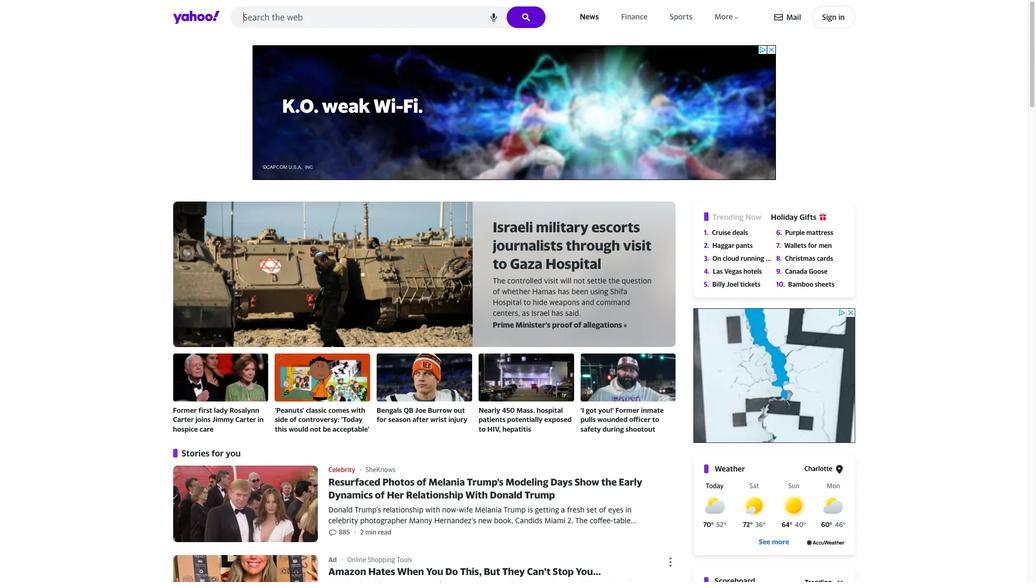 Task type: locate. For each thing, give the bounding box(es) containing it.
the left early
[[601, 477, 617, 489]]

the up shifa
[[609, 276, 620, 285]]

the down fresh on the bottom
[[575, 517, 588, 526]]

· for 885 · 2 min read
[[354, 529, 356, 537]]

allegations »
[[583, 321, 627, 330]]

1 vertical spatial with
[[425, 506, 440, 515]]

° left 52
[[711, 521, 714, 529]]

1 vertical spatial during
[[569, 528, 591, 537]]

toolbar containing mail
[[775, 6, 855, 29]]

0 horizontal spatial melania
[[429, 477, 465, 489]]

former up officer at the bottom
[[616, 407, 640, 415]]

1 horizontal spatial hospital
[[546, 256, 601, 272]]

1 vertical spatial 2.
[[568, 517, 573, 526]]

hospital up will
[[546, 256, 601, 272]]

stories for you
[[182, 449, 241, 459]]

toolbar
[[775, 6, 855, 29]]

of inside 'peanuts' classic comes with side of controversy: 'today this would not be acceptable'
[[290, 416, 297, 425]]

° right 70
[[724, 521, 726, 529]]

former inside former first lady rosalynn carter joins jimmy carter in hospice care
[[173, 407, 197, 415]]

melania up relationship
[[429, 477, 465, 489]]

using
[[590, 287, 608, 296]]

nearly 450 mass. hospital patients potentially exposed to hiv, hepatitis link
[[479, 354, 574, 435]]

1 vertical spatial out
[[397, 528, 409, 537]]

with inside 'peanuts' classic comes with side of controversy: 'today this would not be acceptable'
[[351, 407, 365, 415]]

hiv,
[[487, 425, 501, 434]]

· for celebrity · sheknows
[[360, 466, 361, 474]]

nov.
[[422, 528, 437, 537]]

fresh
[[567, 506, 585, 515]]

64 ° 40 °
[[782, 521, 806, 529]]

for left the you
[[212, 449, 224, 459]]

0 vertical spatial trump
[[525, 490, 555, 502]]

1 horizontal spatial for
[[377, 416, 387, 425]]

885
[[339, 529, 350, 537]]

search image
[[522, 13, 530, 22]]

hospital
[[546, 256, 601, 272], [493, 298, 522, 307]]

prime
[[493, 321, 514, 330]]

for
[[808, 242, 817, 250], [377, 416, 387, 425], [212, 449, 224, 459]]

885 comments element
[[339, 529, 350, 538]]

1 horizontal spatial donald
[[490, 490, 523, 502]]

joe
[[415, 407, 426, 415]]

° up see
[[763, 521, 766, 529]]

None search field
[[230, 6, 545, 31]]

1 horizontal spatial not
[[574, 276, 585, 285]]

a left fresh on the bottom
[[561, 506, 565, 515]]

melania inside resurfaced photos of melania trump's modeling days show the early dynamics of her relationship with donald trump
[[429, 477, 465, 489]]

qb
[[404, 407, 414, 415]]

for inside bengals qb joe burrow out for season after wrist injury
[[377, 416, 387, 425]]

mail
[[787, 12, 801, 22]]

said.
[[565, 309, 581, 318]]

amazon
[[328, 567, 366, 578]]

1 horizontal spatial melania
[[475, 506, 502, 515]]

hospital
[[537, 407, 563, 415]]

trending now
[[713, 213, 762, 222]]

hospital inside israeli military escorts journalists through visit to gaza hospital
[[546, 256, 601, 272]]

for left men at the right of the page
[[808, 242, 817, 250]]

with for comes
[[351, 407, 365, 415]]

the down 885 · 2 min read
[[361, 538, 373, 547]]

and
[[582, 298, 594, 307]]

1 vertical spatial hospital
[[493, 298, 522, 307]]

season
[[388, 416, 411, 425]]

view ad options image
[[663, 557, 678, 568]]

trump inside resurfaced photos of melania trump's modeling days show the early dynamics of her relationship with donald trump
[[525, 490, 555, 502]]

2. down fresh on the bottom
[[568, 517, 573, 526]]

1 horizontal spatial former
[[616, 407, 640, 415]]

1 vertical spatial the
[[575, 517, 588, 526]]

former up the "hospice"
[[173, 407, 197, 415]]

visit inside the controlled visit will not settle the question of whether hamas has been using shifa hospital to hide weapons and command centers, as israel has said. prime minister's proof of allegations »
[[544, 276, 559, 285]]

has down "weapons"
[[552, 309, 563, 318]]

not up been
[[574, 276, 585, 285]]

her
[[387, 490, 404, 502]]

to inside the nearly 450 mass. hospital patients potentially exposed to hiv, hepatitis
[[479, 425, 486, 434]]

0 vertical spatial advertisement region
[[252, 45, 776, 180]]

° left 36
[[750, 521, 753, 529]]

0 horizontal spatial out
[[397, 528, 409, 537]]

1 vertical spatial ·
[[354, 529, 356, 537]]

0 vertical spatial out
[[454, 407, 465, 415]]

0 vertical spatial 2.
[[704, 242, 709, 250]]

7 ° from the left
[[830, 521, 833, 529]]

visit down escorts
[[623, 238, 652, 254]]

'peanuts' classic comes with side of controversy: 'today this would not be acceptable'
[[275, 407, 369, 434]]

in inside former first lady rosalynn carter joins jimmy carter in hospice care
[[258, 416, 264, 425]]

to left gaza at top
[[493, 256, 507, 272]]

of left whether
[[493, 287, 500, 296]]

3.
[[704, 255, 709, 263]]

1 vertical spatial trump
[[504, 506, 526, 515]]

has
[[558, 287, 570, 296], [552, 309, 563, 318]]

carter up the "hospice"
[[173, 416, 194, 425]]

1 horizontal spatial the
[[575, 517, 588, 526]]

weapons
[[550, 298, 580, 307]]

1 ° from the left
[[711, 521, 714, 529]]

0 horizontal spatial hospital
[[493, 298, 522, 307]]

1 carter from the left
[[173, 416, 194, 425]]

shy
[[504, 528, 516, 537]]

former first lady rosalynn carter joins jimmy carter in hospice care
[[173, 407, 264, 434]]

9.
[[776, 268, 782, 276]]

0 vertical spatial melania
[[429, 477, 465, 489]]

hernandez
[[437, 538, 474, 547]]

the up whether
[[493, 276, 505, 285]]

classic
[[306, 407, 327, 415]]

care
[[200, 425, 214, 434]]

1 horizontal spatial out
[[454, 407, 465, 415]]

° left 46
[[830, 521, 833, 529]]

holiday gifts button
[[771, 212, 837, 223]]

to left 'hiv,'
[[479, 425, 486, 434]]

view your locations image
[[835, 465, 844, 475]]

with down relationship
[[425, 506, 440, 515]]

mail link
[[775, 8, 801, 27]]

· right ad
[[341, 556, 343, 565]]

of left the dating
[[328, 538, 336, 547]]

out inside bengals qb joe burrow out for season after wrist injury
[[454, 407, 465, 415]]

charlotte
[[805, 465, 833, 473]]

the inside donald trump's relationship with now-wife melania trump is getting a fresh set of eyes in celebrity photographer manny hernandez's new book, candids miami 2. the coffee-table publication, coming out on nov. 18, shows just how shy the model was during her early years of dating the former president. hernandez captured her in 1999 at a …
[[575, 517, 588, 526]]

5 ° from the left
[[790, 521, 792, 529]]

trump inside donald trump's relationship with now-wife melania trump is getting a fresh set of eyes in celebrity photographer manny hernandez's new book, candids miami 2. the coffee-table publication, coming out on nov. 18, shows just how shy the model was during her early years of dating the former president. hernandez captured her in 1999 at a …
[[504, 506, 526, 515]]

you!'
[[598, 407, 614, 415]]

0 horizontal spatial visit
[[544, 276, 559, 285]]

gaza
[[510, 256, 543, 272]]

trending
[[713, 213, 744, 222]]

72
[[743, 521, 750, 529]]

in down rosalynn
[[258, 416, 264, 425]]

donald up celebrity
[[328, 506, 353, 515]]

1 vertical spatial not
[[310, 425, 321, 434]]

1 horizontal spatial ·
[[354, 529, 356, 537]]

israeli military escorts journalists through visit to gaza hospital main content
[[173, 202, 683, 583]]

0 vertical spatial the
[[493, 276, 505, 285]]

0 horizontal spatial 2.
[[568, 517, 573, 526]]

0 vertical spatial her
[[593, 528, 604, 537]]

her down the coffee-
[[593, 528, 604, 537]]

set
[[587, 506, 597, 515]]

out up injury
[[454, 407, 465, 415]]

· up resurfaced on the left of page
[[360, 466, 361, 474]]

° right the 60
[[843, 521, 846, 529]]

bengals qb joe burrow out for season after wrist injury
[[377, 407, 468, 425]]

'today
[[341, 416, 363, 425]]

0 horizontal spatial donald
[[328, 506, 353, 515]]

4.
[[704, 268, 710, 276]]

to inside the controlled visit will not settle the question of whether hamas has been using shifa hospital to hide weapons and command centers, as israel has said. prime minister's proof of allegations »
[[524, 298, 531, 307]]

sun
[[789, 483, 800, 491]]

nearly 450 mass. hospital patients potentially exposed to hiv, hepatitis
[[479, 407, 572, 434]]

mattress
[[807, 229, 834, 237]]

resurfaced photos of melania trump's modeling days show the early dynamics of her relationship with donald trump
[[328, 477, 643, 502]]

christmas
[[785, 255, 816, 263]]

advertisement region
[[252, 45, 776, 180], [693, 309, 855, 444]]

1 vertical spatial a
[[557, 538, 561, 547]]

celebrity · sheknows
[[328, 466, 396, 474]]

6.
[[776, 229, 782, 237]]

during
[[603, 425, 624, 434], [569, 528, 591, 537]]

2 vertical spatial ·
[[341, 556, 343, 565]]

to down 'inmate'
[[652, 416, 659, 425]]

2. up 3.
[[704, 242, 709, 250]]

during right was
[[569, 528, 591, 537]]

trump up getting
[[525, 490, 555, 502]]

her down shy
[[509, 538, 520, 547]]

0 horizontal spatial not
[[310, 425, 321, 434]]

with inside donald trump's relationship with now-wife melania trump is getting a fresh set of eyes in celebrity photographer manny hernandez's new book, candids miami 2. the coffee-table publication, coming out on nov. 18, shows just how shy the model was during her early years of dating the former president. hernandez captured her in 1999 at a …
[[425, 506, 440, 515]]

visit inside israeli military escorts journalists through visit to gaza hospital
[[623, 238, 652, 254]]

donald down trump's
[[490, 490, 523, 502]]

2 horizontal spatial ·
[[360, 466, 361, 474]]

table
[[613, 517, 631, 526]]

for down bengals
[[377, 416, 387, 425]]

10.
[[776, 281, 785, 289]]

ad link
[[328, 556, 341, 565]]

out left on
[[397, 528, 409, 537]]

during inside 'i got you!' former inmate pulls wounded officer to safety during shootout
[[603, 425, 624, 434]]

· left "2"
[[354, 529, 356, 537]]

0 horizontal spatial former
[[173, 407, 197, 415]]

1 vertical spatial has
[[552, 309, 563, 318]]

the
[[609, 276, 620, 285], [601, 477, 617, 489], [518, 528, 529, 537], [361, 538, 373, 547]]

of down the "said." on the right
[[574, 321, 582, 330]]

not down controversy: on the bottom left of the page
[[310, 425, 321, 434]]

·
[[360, 466, 361, 474], [354, 529, 356, 537], [341, 556, 343, 565]]

hamas
[[532, 287, 556, 296]]

0 horizontal spatial ·
[[341, 556, 343, 565]]

see
[[759, 538, 771, 547]]

patients
[[479, 416, 506, 425]]

0 vertical spatial visit
[[623, 238, 652, 254]]

72 ° 36 °
[[743, 521, 766, 529]]

potentially
[[507, 416, 543, 425]]

through
[[566, 238, 620, 254]]

with up 'today in the bottom of the page
[[351, 407, 365, 415]]

4 ° from the left
[[763, 521, 766, 529]]

0 vertical spatial for
[[808, 242, 817, 250]]

1 horizontal spatial 2.
[[704, 242, 709, 250]]

5.
[[704, 281, 709, 289]]

1 former from the left
[[173, 407, 197, 415]]

new
[[478, 517, 492, 526]]

carter down rosalynn
[[235, 416, 256, 425]]

Search query text field
[[230, 6, 545, 28]]

the inside the controlled visit will not settle the question of whether hamas has been using shifa hospital to hide weapons and command centers, as israel has said. prime minister's proof of allegations »
[[493, 276, 505, 285]]

° right 64
[[803, 521, 806, 529]]

0 vertical spatial donald
[[490, 490, 523, 502]]

0 horizontal spatial with
[[351, 407, 365, 415]]

injury
[[448, 416, 468, 425]]

0 vertical spatial with
[[351, 407, 365, 415]]

1 horizontal spatial during
[[603, 425, 624, 434]]

command
[[596, 298, 630, 307]]

not inside the controlled visit will not settle the question of whether hamas has been using shifa hospital to hide weapons and command centers, as israel has said. prime minister's proof of allegations »
[[574, 276, 585, 285]]

visit up hamas
[[544, 276, 559, 285]]

melania up the new
[[475, 506, 502, 515]]

1 vertical spatial for
[[377, 416, 387, 425]]

0 horizontal spatial her
[[509, 538, 520, 547]]

you...
[[576, 567, 601, 578]]

how
[[488, 528, 502, 537]]

controversy:
[[298, 416, 340, 425]]

trump up book,
[[504, 506, 526, 515]]

0 horizontal spatial carter
[[173, 416, 194, 425]]

to up as
[[524, 298, 531, 307]]

0 vertical spatial ·
[[360, 466, 361, 474]]

melania inside donald trump's relationship with now-wife melania trump is getting a fresh set of eyes in celebrity photographer manny hernandez's new book, candids miami 2. the coffee-table publication, coming out on nov. 18, shows just how shy the model was during her early years of dating the former president. hernandez captured her in 1999 at a …
[[475, 506, 502, 515]]

donald
[[490, 490, 523, 502], [328, 506, 353, 515]]

0 horizontal spatial during
[[569, 528, 591, 537]]

trump's
[[355, 506, 381, 515]]

1 vertical spatial donald
[[328, 506, 353, 515]]

1 vertical spatial melania
[[475, 506, 502, 515]]

for inside 6. purple mattress 7. wallets for men 8. christmas cards 9. canada goose 10. bamboo sheets
[[808, 242, 817, 250]]

2 former from the left
[[616, 407, 640, 415]]

1 horizontal spatial with
[[425, 506, 440, 515]]

settle
[[587, 276, 607, 285]]

officer
[[629, 416, 651, 425]]

2 horizontal spatial for
[[808, 242, 817, 250]]

0 vertical spatial hospital
[[546, 256, 601, 272]]

today
[[706, 483, 724, 491]]

hospital up centers,
[[493, 298, 522, 307]]

holiday
[[771, 213, 798, 222]]

0 vertical spatial during
[[603, 425, 624, 434]]

1 vertical spatial advertisement region
[[693, 309, 855, 444]]

1 vertical spatial her
[[509, 538, 520, 547]]

0 horizontal spatial for
[[212, 449, 224, 459]]

a left …
[[557, 538, 561, 547]]

tools
[[397, 556, 412, 565]]

in right sign
[[839, 12, 845, 22]]

stop
[[553, 567, 574, 578]]

has up "weapons"
[[558, 287, 570, 296]]

° left '40'
[[790, 521, 792, 529]]

donald inside resurfaced photos of melania trump's modeling days show the early dynamics of her relationship with donald trump
[[490, 490, 523, 502]]

0 horizontal spatial the
[[493, 276, 505, 285]]

2.
[[704, 242, 709, 250], [568, 517, 573, 526]]

6. purple mattress 7. wallets for men 8. christmas cards 9. canada goose 10. bamboo sheets
[[776, 229, 835, 289]]

you
[[426, 567, 443, 578]]

1 vertical spatial visit
[[544, 276, 559, 285]]

'peanuts'
[[275, 407, 304, 415]]

of down "'peanuts'"
[[290, 416, 297, 425]]

burrow
[[428, 407, 452, 415]]

1 horizontal spatial visit
[[623, 238, 652, 254]]

1 horizontal spatial carter
[[235, 416, 256, 425]]

0 vertical spatial not
[[574, 276, 585, 285]]

visit
[[623, 238, 652, 254], [544, 276, 559, 285]]

during down wounded
[[603, 425, 624, 434]]

men
[[819, 242, 832, 250]]



Task type: describe. For each thing, give the bounding box(es) containing it.
former inside 'i got you!' former inmate pulls wounded officer to safety during shootout
[[616, 407, 640, 415]]

for for season
[[377, 416, 387, 425]]

the down candids
[[518, 528, 529, 537]]

purple
[[785, 229, 805, 237]]

0 vertical spatial a
[[561, 506, 565, 515]]

1 horizontal spatial her
[[593, 528, 604, 537]]

ad
[[328, 556, 337, 565]]

side
[[275, 416, 288, 425]]

to inside 'i got you!' former inmate pulls wounded officer to safety during shootout
[[652, 416, 659, 425]]

sports
[[670, 12, 693, 21]]

manny
[[409, 517, 432, 526]]

'i got you!' former inmate pulls wounded officer to safety during shootout link
[[581, 354, 676, 435]]

cloud
[[723, 255, 739, 263]]

but
[[484, 567, 500, 578]]

deals
[[733, 229, 748, 237]]

see more link
[[704, 483, 844, 547]]

of left her at the bottom left
[[375, 490, 385, 502]]

2 vertical spatial for
[[212, 449, 224, 459]]

0 vertical spatial has
[[558, 287, 570, 296]]

shopping
[[368, 556, 395, 565]]

las
[[713, 268, 723, 276]]

2 carter from the left
[[235, 416, 256, 425]]

trending now button
[[713, 212, 771, 223]]

billy
[[713, 281, 726, 289]]

eyes
[[608, 506, 624, 515]]

online
[[347, 556, 366, 565]]

joins
[[195, 416, 211, 425]]

this,
[[460, 567, 482, 578]]

when
[[397, 567, 424, 578]]

donald inside donald trump's relationship with now-wife melania trump is getting a fresh set of eyes in celebrity photographer manny hernandez's new book, candids miami 2. the coffee-table publication, coming out on nov. 18, shows just how shy the model was during her early years of dating the former president. hernandez captured her in 1999 at a …
[[328, 506, 353, 515]]

relationship
[[406, 490, 464, 502]]

read
[[378, 529, 392, 537]]

show
[[575, 477, 599, 489]]

in inside toolbar
[[839, 12, 845, 22]]

news
[[580, 12, 599, 21]]

2. inside 1. cruise deals 2. haggar pants 3. on cloud running shoes 4. las vegas hotels 5. billy joel tickets
[[704, 242, 709, 250]]

70
[[703, 521, 711, 529]]

in left 1999
[[522, 538, 528, 547]]

wrist
[[430, 416, 447, 425]]

wife
[[459, 506, 473, 515]]

not inside 'peanuts' classic comes with side of controversy: 'today this would not be acceptable'
[[310, 425, 321, 434]]

on
[[713, 255, 721, 263]]

photographer
[[360, 517, 407, 526]]

with for relationship
[[425, 506, 440, 515]]

out inside donald trump's relationship with now-wife melania trump is getting a fresh set of eyes in celebrity photographer manny hernandez's new book, candids miami 2. the coffee-table publication, coming out on nov. 18, shows just how shy the model was during her early years of dating the former president. hernandez captured her in 1999 at a …
[[397, 528, 409, 537]]

weather
[[715, 465, 745, 474]]

8.
[[776, 255, 782, 263]]

3 ° from the left
[[750, 521, 753, 529]]

60 ° 46 °
[[821, 521, 846, 529]]

8 ° from the left
[[843, 521, 846, 529]]

amazon hates when you do this, but they can't stop you... link
[[328, 566, 649, 583]]

publication,
[[328, 528, 369, 537]]

more
[[715, 12, 733, 21]]

trump's
[[467, 477, 504, 489]]

running
[[741, 255, 764, 263]]

early
[[606, 528, 623, 537]]

shows
[[450, 528, 471, 537]]

photos
[[383, 477, 415, 489]]

sports link
[[668, 10, 695, 24]]

getting
[[535, 506, 559, 515]]

dating
[[338, 538, 359, 547]]

finance link
[[619, 10, 650, 24]]

in up table
[[626, 506, 632, 515]]

celebrity
[[328, 517, 358, 526]]

whether
[[502, 287, 530, 296]]

days
[[551, 477, 573, 489]]

news link
[[578, 10, 601, 24]]

journalists
[[493, 238, 563, 254]]

the inside resurfaced photos of melania trump's modeling days show the early dynamics of her relationship with donald trump
[[601, 477, 617, 489]]

sheknows
[[366, 466, 396, 474]]

safety
[[581, 425, 601, 434]]

vegas
[[725, 268, 742, 276]]

'peanuts' classic comes with side of controversy: 'today this would not be acceptable' link
[[275, 354, 370, 435]]

rosalynn
[[229, 407, 259, 415]]

of up relationship
[[417, 477, 427, 489]]

2. inside donald trump's relationship with now-wife melania trump is getting a fresh set of eyes in celebrity photographer manny hernandez's new book, candids miami 2. the coffee-table publication, coming out on nov. 18, shows just how shy the model was during her early years of dating the former president. hernandez captured her in 1999 at a …
[[568, 517, 573, 526]]

israeli
[[493, 219, 533, 236]]

of right set
[[599, 506, 606, 515]]

as
[[522, 309, 530, 318]]

be
[[323, 425, 331, 434]]

with
[[466, 490, 488, 502]]

israel
[[531, 309, 550, 318]]

the controlled visit will not settle the question of whether hamas has been using shifa hospital to hide weapons and command centers, as israel has said. prime minister's proof of allegations »
[[493, 276, 652, 330]]

the inside the controlled visit will not settle the question of whether hamas has been using shifa hospital to hide weapons and command centers, as israel has said. prime minister's proof of allegations »
[[609, 276, 620, 285]]

just
[[473, 528, 486, 537]]

to inside israeli military escorts journalists through visit to gaza hospital
[[493, 256, 507, 272]]

hepatitis
[[503, 425, 531, 434]]

for for men
[[808, 242, 817, 250]]

2 ° from the left
[[724, 521, 726, 529]]

resurfaced photos of melania trump's modeling days show the early dynamics of her relationship with donald trump link
[[173, 466, 676, 543]]

hospital inside the controlled visit will not settle the question of whether hamas has been using shifa hospital to hide weapons and command centers, as israel has said. prime minister's proof of allegations »
[[493, 298, 522, 307]]

6 ° from the left
[[803, 521, 806, 529]]

is
[[528, 506, 533, 515]]

sheets
[[815, 281, 835, 289]]

now
[[746, 213, 762, 222]]

52
[[717, 521, 724, 529]]

minister's
[[516, 321, 551, 330]]

donald trump's relationship with now-wife melania trump is getting a fresh set of eyes in celebrity photographer manny hernandez's new book, candids miami 2. the coffee-table publication, coming out on nov. 18, shows just how shy the model was during her early years of dating the former president. hernandez captured her in 1999 at a …
[[328, 506, 643, 547]]

wallets
[[785, 242, 807, 250]]

hide
[[533, 298, 548, 307]]

gifts
[[800, 213, 817, 222]]

· for ad · online shopping tools
[[341, 556, 343, 565]]

1.
[[704, 229, 709, 237]]

accuweather image
[[807, 541, 844, 546]]

sign in link
[[812, 6, 855, 29]]

ad · online shopping tools
[[328, 556, 412, 565]]

during inside donald trump's relationship with now-wife melania trump is getting a fresh set of eyes in celebrity photographer manny hernandez's new book, candids miami 2. the coffee-table publication, coming out on nov. 18, shows just how shy the model was during her early years of dating the former president. hernandez captured her in 1999 at a …
[[569, 528, 591, 537]]



Task type: vqa. For each thing, say whether or not it's contained in the screenshot.
inmate at the bottom
yes



